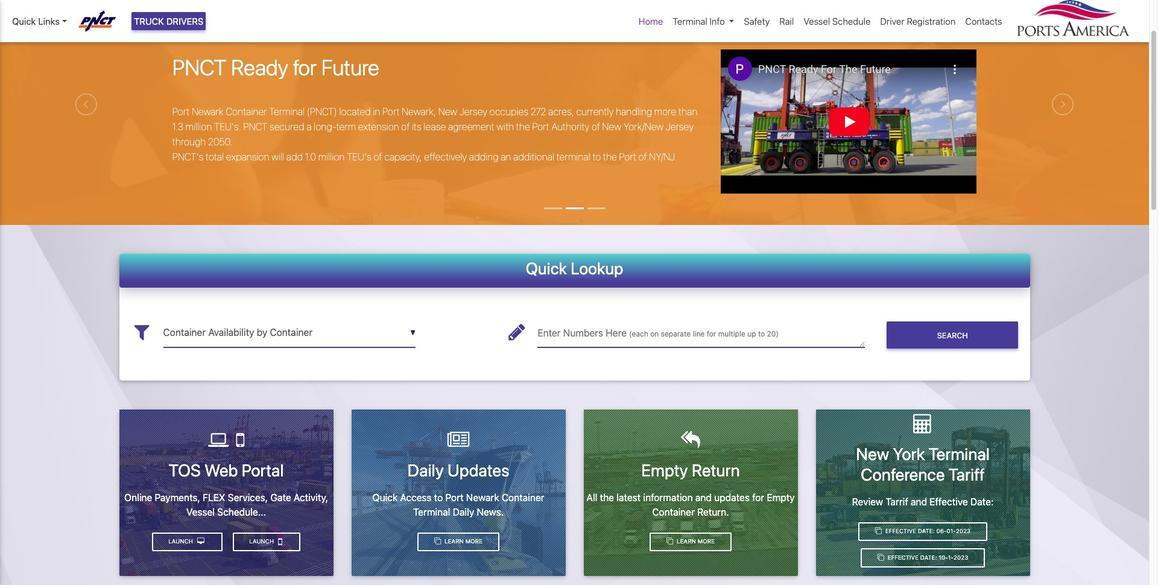 Task type: describe. For each thing, give the bounding box(es) containing it.
mobile image
[[278, 537, 282, 546]]

agreement
[[448, 121, 495, 132]]

all
[[587, 492, 598, 503]]

ready
[[231, 54, 288, 80]]

vessel inside "online payments, flex services, gate activity, vessel schedule..."
[[186, 506, 215, 517]]

lookup
[[571, 259, 623, 278]]

1-
[[948, 554, 954, 561]]

numbers
[[563, 328, 603, 338]]

01-
[[947, 528, 956, 535]]

more
[[654, 106, 676, 117]]

quick for quick access to port newark container terminal daily news.
[[373, 492, 398, 503]]

desktop image
[[197, 538, 204, 545]]

quick access to port newark container terminal daily news.
[[373, 492, 544, 517]]

2050.
[[208, 136, 232, 147]]

0 horizontal spatial for
[[293, 54, 317, 80]]

additional
[[513, 151, 554, 162]]

0 horizontal spatial daily
[[408, 460, 444, 480]]

learn for updates
[[445, 538, 464, 545]]

quick links
[[12, 16, 60, 27]]

return.
[[697, 507, 729, 517]]

separate
[[661, 329, 691, 338]]

learn more for updates
[[443, 538, 483, 545]]

drivers
[[166, 16, 203, 27]]

port up 1.3
[[172, 106, 190, 117]]

0 vertical spatial jersey
[[460, 106, 487, 117]]

terminal inside "port newark container terminal (pnct) located in port newark, new jersey occupies 272 acres, currently handling more than 1.3 million teu's.                                 pnct secured a long-term extension of its lease agreement with the port authority of new york/new jersey through 2050. pnct's total expansion will add 1.0 million teu's of capacity,                                 effectively adding an additional terminal to the port of ny/nj."
[[269, 106, 305, 117]]

access
[[400, 492, 432, 503]]

learn more link for return
[[650, 532, 732, 552]]

all the latest information and updates for empty container return.
[[587, 492, 795, 517]]

pnct inside "port newark container terminal (pnct) located in port newark, new jersey occupies 272 acres, currently handling more than 1.3 million teu's.                                 pnct secured a long-term extension of its lease agreement with the port authority of new york/new jersey through 2050. pnct's total expansion will add 1.0 million teu's of capacity,                                 effectively adding an additional terminal to the port of ny/nj."
[[243, 121, 267, 132]]

port newark container terminal (pnct) located in port newark, new jersey occupies 272 acres, currently handling more than 1.3 million teu's.                                 pnct secured a long-term extension of its lease agreement with the port authority of new york/new jersey through 2050. pnct's total expansion will add 1.0 million teu's of capacity,                                 effectively adding an additional terminal to the port of ny/nj.
[[172, 106, 698, 162]]

of right teu's
[[374, 151, 382, 162]]

new york terminal conference tariff
[[856, 444, 990, 484]]

online payments, flex services, gate activity, vessel schedule...
[[124, 492, 328, 517]]

payments,
[[155, 492, 200, 503]]

quick for quick lookup
[[526, 259, 567, 278]]

effective for effective date: 10-1-2023
[[888, 554, 919, 561]]

line
[[693, 329, 705, 338]]

than
[[679, 106, 698, 117]]

learn more for return
[[675, 538, 715, 545]]

contacts
[[965, 16, 1002, 27]]

truck
[[134, 16, 164, 27]]

enter
[[538, 328, 561, 338]]

effective date: 10-1-2023 link
[[861, 549, 985, 568]]

1.3
[[172, 121, 183, 132]]

web
[[205, 460, 238, 480]]

for inside the all the latest information and updates for empty container return.
[[752, 492, 764, 503]]

2023 for 01-
[[956, 528, 971, 535]]

more for return
[[698, 538, 715, 545]]

long-
[[314, 121, 336, 132]]

in
[[373, 106, 380, 117]]

port inside quick access to port newark container terminal daily news.
[[445, 492, 464, 503]]

clone image for new york terminal conference tariff
[[875, 528, 882, 535]]

safety link
[[739, 10, 775, 33]]

clone image for empty return
[[667, 538, 673, 545]]

term
[[336, 121, 356, 132]]

2023 for 1-
[[954, 554, 968, 561]]

review
[[852, 496, 883, 507]]

0 horizontal spatial new
[[438, 106, 457, 117]]

expansion
[[226, 151, 269, 162]]

quick links link
[[12, 14, 67, 28]]

online
[[124, 492, 152, 503]]

rail
[[780, 16, 794, 27]]

enter numbers here (each on separate line for multiple up to 20)
[[538, 328, 779, 338]]

handling
[[616, 106, 652, 117]]

updates
[[714, 492, 750, 503]]

to inside quick access to port newark container terminal daily news.
[[434, 492, 443, 503]]

clone image for daily updates
[[434, 538, 441, 545]]

terminal left info
[[673, 16, 707, 27]]

vessel schedule link
[[799, 10, 876, 33]]

tariff
[[949, 464, 985, 484]]

empty inside the all the latest information and updates for empty container return.
[[767, 492, 795, 503]]

activity,
[[294, 492, 328, 503]]

launch for desktop image on the left bottom of the page
[[168, 538, 195, 545]]

home link
[[634, 10, 668, 33]]

1 vertical spatial the
[[603, 151, 617, 162]]

driver
[[880, 16, 905, 27]]

container inside the all the latest information and updates for empty container return.
[[652, 507, 695, 517]]

will
[[272, 151, 284, 162]]

ny/nj.
[[649, 151, 677, 162]]

its
[[412, 121, 421, 132]]

contacts link
[[961, 10, 1007, 33]]

through
[[172, 136, 206, 147]]

newark inside "port newark container terminal (pnct) located in port newark, new jersey occupies 272 acres, currently handling more than 1.3 million teu's.                                 pnct secured a long-term extension of its lease agreement with the port authority of new york/new jersey through 2050. pnct's total expansion will add 1.0 million teu's of capacity,                                 effectively adding an additional terminal to the port of ny/nj."
[[192, 106, 224, 117]]

return
[[692, 460, 740, 480]]

review tarrif and effective date:
[[852, 496, 994, 507]]

extension
[[358, 121, 399, 132]]

empty return
[[641, 460, 740, 480]]

future
[[321, 54, 379, 80]]

date: for 1-
[[920, 554, 937, 561]]

located
[[339, 106, 371, 117]]

new inside new york terminal conference tariff
[[856, 444, 889, 464]]

0 vertical spatial the
[[516, 121, 530, 132]]

the inside the all the latest information and updates for empty container return.
[[600, 492, 614, 503]]

effective date: 06-01-2023
[[884, 528, 971, 535]]

0 vertical spatial vessel
[[804, 16, 830, 27]]

pnct ready for future image
[[0, 0, 1149, 292]]

links
[[38, 16, 60, 27]]

learn for return
[[677, 538, 696, 545]]

home
[[639, 16, 663, 27]]

a
[[307, 121, 312, 132]]

more for updates
[[465, 538, 483, 545]]

pnct's
[[172, 151, 204, 162]]

up
[[748, 329, 756, 338]]

2 launch link from the left
[[152, 532, 223, 552]]



Task type: locate. For each thing, give the bounding box(es) containing it.
jersey up agreement
[[460, 106, 487, 117]]

driver registration link
[[876, 10, 961, 33]]

effectively
[[424, 151, 467, 162]]

quick left access
[[373, 492, 398, 503]]

clone image
[[878, 554, 884, 561]]

schedule...
[[217, 506, 266, 517]]

terminal inside quick access to port newark container terminal daily news.
[[413, 507, 450, 517]]

effective up 01-
[[930, 496, 968, 507]]

learn more link for updates
[[418, 532, 499, 552]]

date: for 01-
[[918, 528, 935, 535]]

▼
[[410, 328, 416, 337]]

learn down quick access to port newark container terminal daily news.
[[445, 538, 464, 545]]

pnct
[[172, 54, 226, 80], [243, 121, 267, 132]]

driver registration
[[880, 16, 956, 27]]

learn down the all the latest information and updates for empty container return.
[[677, 538, 696, 545]]

truck drivers link
[[132, 12, 206, 30]]

of left ny/nj.
[[639, 151, 647, 162]]

2 vertical spatial the
[[600, 492, 614, 503]]

the right terminal
[[603, 151, 617, 162]]

effective
[[930, 496, 968, 507], [886, 528, 916, 535], [888, 554, 919, 561]]

new down currently
[[602, 121, 621, 132]]

more down return.
[[698, 538, 715, 545]]

1 horizontal spatial launch link
[[233, 532, 301, 552]]

1 horizontal spatial quick
[[373, 492, 398, 503]]

2 horizontal spatial for
[[752, 492, 764, 503]]

2 learn more link from the left
[[650, 532, 732, 552]]

clone image
[[875, 528, 882, 535], [434, 538, 441, 545], [667, 538, 673, 545]]

effective for effective date: 06-01-2023
[[886, 528, 916, 535]]

clone image inside effective date: 06-01-2023 link
[[875, 528, 882, 535]]

terminal
[[673, 16, 707, 27], [269, 106, 305, 117], [929, 444, 990, 464], [413, 507, 450, 517]]

learn more link
[[418, 532, 499, 552], [650, 532, 732, 552]]

info
[[710, 16, 725, 27]]

teu's.
[[214, 121, 241, 132]]

daily up access
[[408, 460, 444, 480]]

launch link down payments, on the left
[[152, 532, 223, 552]]

2023 inside effective date: 10-1-2023 link
[[954, 554, 968, 561]]

an
[[501, 151, 511, 162]]

terminal
[[557, 151, 590, 162]]

quick left links
[[12, 16, 36, 27]]

0 vertical spatial new
[[438, 106, 457, 117]]

0 vertical spatial container
[[226, 106, 267, 117]]

1 horizontal spatial pnct
[[243, 121, 267, 132]]

0 horizontal spatial launch
[[168, 538, 195, 545]]

add
[[286, 151, 303, 162]]

daily updates
[[408, 460, 509, 480]]

to right up
[[758, 329, 765, 338]]

1.0
[[305, 151, 316, 162]]

port down the daily updates
[[445, 492, 464, 503]]

of down currently
[[592, 121, 600, 132]]

clone image down the all the latest information and updates for empty container return.
[[667, 538, 673, 545]]

1 horizontal spatial daily
[[453, 507, 474, 517]]

the right with
[[516, 121, 530, 132]]

2 learn more from the left
[[675, 538, 715, 545]]

vessel
[[804, 16, 830, 27], [186, 506, 215, 517]]

gate
[[270, 492, 291, 503]]

None text field
[[538, 318, 865, 348]]

1 learn more link from the left
[[418, 532, 499, 552]]

adding
[[469, 151, 499, 162]]

0 horizontal spatial launch link
[[152, 532, 223, 552]]

daily inside quick access to port newark container terminal daily news.
[[453, 507, 474, 517]]

0 horizontal spatial vessel
[[186, 506, 215, 517]]

1 horizontal spatial more
[[698, 538, 715, 545]]

0 horizontal spatial pnct
[[172, 54, 226, 80]]

effective right clone icon in the bottom of the page
[[888, 554, 919, 561]]

0 horizontal spatial empty
[[641, 460, 688, 480]]

and right tarrif
[[911, 496, 927, 507]]

port down 272 at the top
[[532, 121, 549, 132]]

tos web portal
[[169, 460, 284, 480]]

jersey
[[460, 106, 487, 117], [666, 121, 694, 132]]

1 launch from the left
[[249, 538, 276, 545]]

1 learn more from the left
[[443, 538, 483, 545]]

0 vertical spatial for
[[293, 54, 317, 80]]

clone image up clone icon in the bottom of the page
[[875, 528, 882, 535]]

0 horizontal spatial learn more
[[443, 538, 483, 545]]

20)
[[767, 329, 779, 338]]

news.
[[477, 507, 504, 517]]

and
[[695, 492, 712, 503], [911, 496, 927, 507]]

to right terminal
[[593, 151, 601, 162]]

1 horizontal spatial to
[[593, 151, 601, 162]]

authority
[[552, 121, 590, 132]]

for right 'line'
[[707, 329, 716, 338]]

vessel schedule
[[804, 16, 871, 27]]

launch left the 'mobile' icon
[[249, 538, 276, 545]]

1 vertical spatial for
[[707, 329, 716, 338]]

for right ready
[[293, 54, 317, 80]]

2 vertical spatial container
[[652, 507, 695, 517]]

06-
[[936, 528, 947, 535]]

1 vertical spatial jersey
[[666, 121, 694, 132]]

launch
[[249, 538, 276, 545], [168, 538, 195, 545]]

teu's
[[347, 151, 372, 162]]

1 vertical spatial vessel
[[186, 506, 215, 517]]

1 horizontal spatial learn more link
[[650, 532, 732, 552]]

million
[[185, 121, 212, 132], [318, 151, 345, 162]]

pnct ready for future
[[172, 54, 379, 80]]

more down news.
[[465, 538, 483, 545]]

1 horizontal spatial million
[[318, 151, 345, 162]]

clone image down quick access to port newark container terminal daily news.
[[434, 538, 441, 545]]

1 vertical spatial to
[[758, 329, 765, 338]]

for inside enter numbers here (each on separate line for multiple up to 20)
[[707, 329, 716, 338]]

terminal up tariff
[[929, 444, 990, 464]]

1 vertical spatial date:
[[918, 528, 935, 535]]

schedule
[[832, 16, 871, 27]]

0 horizontal spatial clone image
[[434, 538, 441, 545]]

daily
[[408, 460, 444, 480], [453, 507, 474, 517]]

2 vertical spatial date:
[[920, 554, 937, 561]]

terminal info
[[673, 16, 725, 27]]

port right in
[[382, 106, 400, 117]]

on
[[650, 329, 659, 338]]

1 vertical spatial newark
[[466, 492, 499, 503]]

terminal info link
[[668, 10, 739, 33]]

0 horizontal spatial learn more link
[[418, 532, 499, 552]]

rail link
[[775, 10, 799, 33]]

of left the its
[[401, 121, 410, 132]]

million right 1.0
[[318, 151, 345, 162]]

to inside "port newark container terminal (pnct) located in port newark, new jersey occupies 272 acres, currently handling more than 1.3 million teu's.                                 pnct secured a long-term extension of its lease agreement with the port authority of new york/new jersey through 2050. pnct's total expansion will add 1.0 million teu's of capacity,                                 effectively adding an additional terminal to the port of ny/nj."
[[593, 151, 601, 162]]

currently
[[576, 106, 614, 117]]

learn more down quick access to port newark container terminal daily news.
[[443, 538, 483, 545]]

2 vertical spatial quick
[[373, 492, 398, 503]]

quick lookup
[[526, 259, 623, 278]]

conference
[[861, 464, 945, 484]]

quick for quick links
[[12, 16, 36, 27]]

1 horizontal spatial new
[[602, 121, 621, 132]]

2 launch from the left
[[168, 538, 195, 545]]

pnct right the teu's.
[[243, 121, 267, 132]]

date: left '10-'
[[920, 554, 937, 561]]

container up the teu's.
[[226, 106, 267, 117]]

to inside enter numbers here (each on separate line for multiple up to 20)
[[758, 329, 765, 338]]

services,
[[228, 492, 268, 503]]

the right "all"
[[600, 492, 614, 503]]

1 vertical spatial daily
[[453, 507, 474, 517]]

10-
[[939, 554, 948, 561]]

empty right updates
[[767, 492, 795, 503]]

and inside the all the latest information and updates for empty container return.
[[695, 492, 712, 503]]

1 horizontal spatial launch
[[249, 538, 276, 545]]

container
[[226, 106, 267, 117], [502, 492, 544, 503], [652, 507, 695, 517]]

effective date: 06-01-2023 link
[[859, 522, 987, 541]]

jersey down than
[[666, 121, 694, 132]]

with
[[497, 121, 514, 132]]

2023 inside effective date: 06-01-2023 link
[[956, 528, 971, 535]]

2023 right '10-'
[[954, 554, 968, 561]]

2 learn from the left
[[677, 538, 696, 545]]

2 horizontal spatial new
[[856, 444, 889, 464]]

0 horizontal spatial container
[[226, 106, 267, 117]]

daily left news.
[[453, 507, 474, 517]]

(each
[[629, 329, 648, 338]]

learn more down return.
[[675, 538, 715, 545]]

newark,
[[402, 106, 436, 117]]

2 horizontal spatial quick
[[526, 259, 567, 278]]

0 vertical spatial quick
[[12, 16, 36, 27]]

capacity,
[[384, 151, 422, 162]]

tarrif
[[886, 496, 908, 507]]

1 horizontal spatial clone image
[[667, 538, 673, 545]]

1 vertical spatial 2023
[[954, 554, 968, 561]]

lease
[[424, 121, 446, 132]]

newark inside quick access to port newark container terminal daily news.
[[466, 492, 499, 503]]

newark up the teu's.
[[192, 106, 224, 117]]

portal
[[242, 460, 284, 480]]

2 vertical spatial for
[[752, 492, 764, 503]]

latest
[[617, 492, 641, 503]]

container up news.
[[502, 492, 544, 503]]

1 horizontal spatial learn more
[[675, 538, 715, 545]]

pnct down drivers
[[172, 54, 226, 80]]

terminal inside new york terminal conference tariff
[[929, 444, 990, 464]]

effective date: 10-1-2023
[[886, 554, 968, 561]]

terminal down access
[[413, 507, 450, 517]]

1 vertical spatial pnct
[[243, 121, 267, 132]]

0 horizontal spatial learn
[[445, 538, 464, 545]]

0 vertical spatial million
[[185, 121, 212, 132]]

1 launch link from the left
[[233, 532, 301, 552]]

1 vertical spatial empty
[[767, 492, 795, 503]]

0 horizontal spatial jersey
[[460, 106, 487, 117]]

launch link
[[233, 532, 301, 552], [152, 532, 223, 552]]

of
[[401, 121, 410, 132], [592, 121, 600, 132], [374, 151, 382, 162], [639, 151, 647, 162]]

0 horizontal spatial more
[[465, 538, 483, 545]]

1 horizontal spatial learn
[[677, 538, 696, 545]]

million up through
[[185, 121, 212, 132]]

and up return.
[[695, 492, 712, 503]]

here
[[606, 328, 627, 338]]

0 vertical spatial newark
[[192, 106, 224, 117]]

0 vertical spatial date:
[[971, 496, 994, 507]]

container inside quick access to port newark container terminal daily news.
[[502, 492, 544, 503]]

date: left 06-
[[918, 528, 935, 535]]

port down the york/new
[[619, 151, 636, 162]]

0 horizontal spatial million
[[185, 121, 212, 132]]

updates
[[448, 460, 509, 480]]

vessel down flex
[[186, 506, 215, 517]]

to right access
[[434, 492, 443, 503]]

0 vertical spatial effective
[[930, 496, 968, 507]]

0 horizontal spatial and
[[695, 492, 712, 503]]

1 vertical spatial effective
[[886, 528, 916, 535]]

launch for the 'mobile' icon
[[249, 538, 276, 545]]

acres,
[[548, 106, 574, 117]]

0 horizontal spatial quick
[[12, 16, 36, 27]]

272
[[531, 106, 546, 117]]

information
[[643, 492, 693, 503]]

quick left lookup on the top of page
[[526, 259, 567, 278]]

0 vertical spatial pnct
[[172, 54, 226, 80]]

learn more link down the all the latest information and updates for empty container return.
[[650, 532, 732, 552]]

container down information at the bottom right of the page
[[652, 507, 695, 517]]

0 vertical spatial to
[[593, 151, 601, 162]]

quick inside quick access to port newark container terminal daily news.
[[373, 492, 398, 503]]

1 vertical spatial quick
[[526, 259, 567, 278]]

new up lease
[[438, 106, 457, 117]]

0 horizontal spatial newark
[[192, 106, 224, 117]]

1 horizontal spatial jersey
[[666, 121, 694, 132]]

registration
[[907, 16, 956, 27]]

flex
[[203, 492, 225, 503]]

york/new
[[624, 121, 664, 132]]

2 vertical spatial to
[[434, 492, 443, 503]]

2 vertical spatial new
[[856, 444, 889, 464]]

0 vertical spatial daily
[[408, 460, 444, 480]]

1 vertical spatial million
[[318, 151, 345, 162]]

0 horizontal spatial to
[[434, 492, 443, 503]]

safety
[[744, 16, 770, 27]]

newark up news.
[[466, 492, 499, 503]]

quick inside quick links link
[[12, 16, 36, 27]]

1 vertical spatial new
[[602, 121, 621, 132]]

1 horizontal spatial newark
[[466, 492, 499, 503]]

1 horizontal spatial empty
[[767, 492, 795, 503]]

multiple
[[718, 329, 746, 338]]

to
[[593, 151, 601, 162], [758, 329, 765, 338], [434, 492, 443, 503]]

vessel right rail
[[804, 16, 830, 27]]

None text field
[[163, 318, 416, 348]]

terminal up secured on the left of the page
[[269, 106, 305, 117]]

2 horizontal spatial clone image
[[875, 528, 882, 535]]

2 vertical spatial effective
[[888, 554, 919, 561]]

empty up information at the bottom right of the page
[[641, 460, 688, 480]]

truck drivers
[[134, 16, 203, 27]]

1 horizontal spatial for
[[707, 329, 716, 338]]

1 horizontal spatial and
[[911, 496, 927, 507]]

new left the york
[[856, 444, 889, 464]]

date: down tariff
[[971, 496, 994, 507]]

2023 right 06-
[[956, 528, 971, 535]]

2023
[[956, 528, 971, 535], [954, 554, 968, 561]]

launch link down "schedule..."
[[233, 532, 301, 552]]

for right updates
[[752, 492, 764, 503]]

0 vertical spatial 2023
[[956, 528, 971, 535]]

launch left desktop image on the left bottom of the page
[[168, 538, 195, 545]]

2 horizontal spatial container
[[652, 507, 695, 517]]

1 vertical spatial container
[[502, 492, 544, 503]]

2 horizontal spatial to
[[758, 329, 765, 338]]

container inside "port newark container terminal (pnct) located in port newark, new jersey occupies 272 acres, currently handling more than 1.3 million teu's.                                 pnct secured a long-term extension of its lease agreement with the port authority of new york/new jersey through 2050. pnct's total expansion will add 1.0 million teu's of capacity,                                 effectively adding an additional terminal to the port of ny/nj."
[[226, 106, 267, 117]]

1 more from the left
[[465, 538, 483, 545]]

1 learn from the left
[[445, 538, 464, 545]]

effective down tarrif
[[886, 528, 916, 535]]

2 more from the left
[[698, 538, 715, 545]]

tos
[[169, 460, 201, 480]]

learn more link down quick access to port newark container terminal daily news.
[[418, 532, 499, 552]]

1 horizontal spatial vessel
[[804, 16, 830, 27]]

1 horizontal spatial container
[[502, 492, 544, 503]]

0 vertical spatial empty
[[641, 460, 688, 480]]



Task type: vqa. For each thing, say whether or not it's contained in the screenshot.
right clone image
yes



